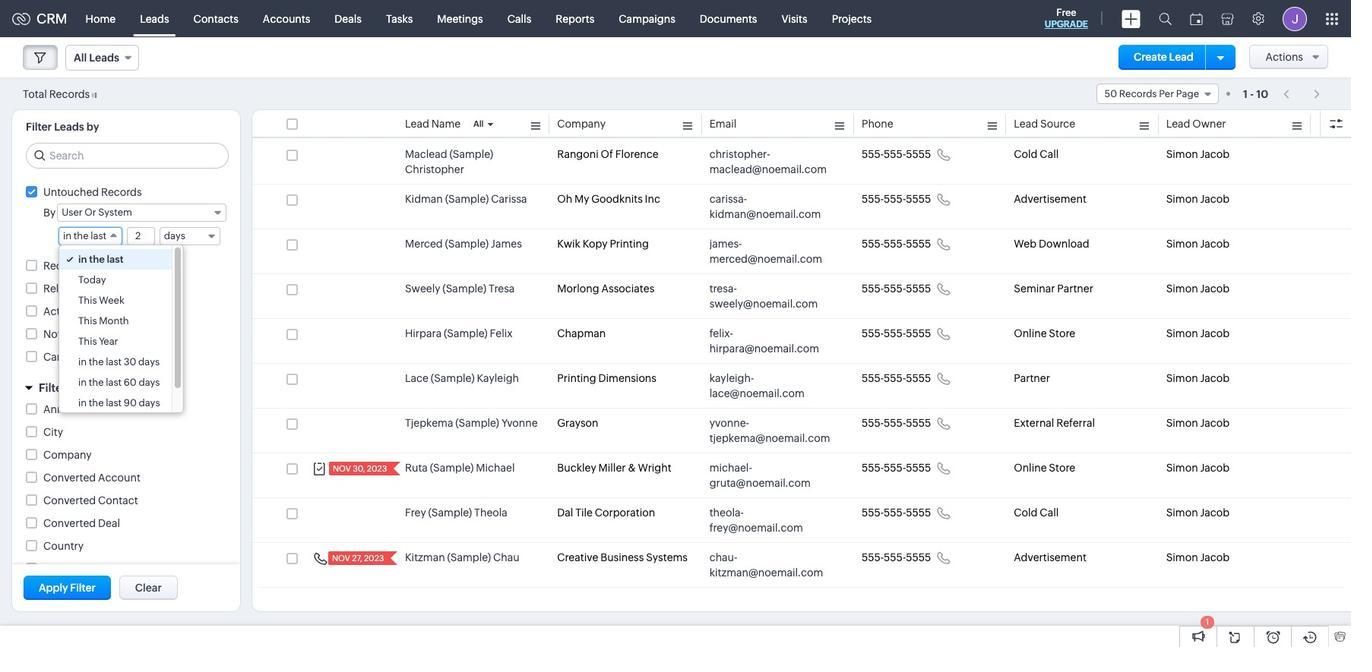 Task type: vqa. For each thing, say whether or not it's contained in the screenshot.


Task type: describe. For each thing, give the bounding box(es) containing it.
Search text field
[[27, 144, 228, 168]]

reports
[[556, 13, 595, 25]]

untouched
[[43, 186, 99, 198]]

1 vertical spatial action
[[126, 283, 159, 295]]

10 jacob from the top
[[1201, 552, 1230, 564]]

call for theola- frey@noemail.com
[[1040, 507, 1059, 519]]

filter leads by
[[26, 121, 99, 133]]

hirpara (sample) felix
[[405, 328, 513, 340]]

record
[[43, 260, 79, 272]]

ruta (sample) michael
[[405, 462, 515, 474]]

30
[[124, 357, 136, 368]]

5555 for kayleigh- lace@noemail.com
[[906, 372, 931, 385]]

yvonne- tjepkema@noemail.com
[[710, 417, 830, 445]]

last up today option
[[107, 254, 124, 265]]

days for in the last 30 days
[[138, 357, 160, 368]]

lace@noemail.com
[[710, 388, 805, 400]]

calls link
[[495, 0, 544, 37]]

visits
[[782, 13, 808, 25]]

frey (sample) theola link
[[405, 506, 508, 521]]

crm link
[[12, 11, 67, 27]]

5555 for christopher- maclead@noemail.com
[[906, 148, 931, 160]]

0 horizontal spatial by
[[43, 207, 56, 219]]

account
[[98, 472, 141, 484]]

activities
[[43, 306, 89, 318]]

the for 30
[[89, 357, 104, 368]]

the up the "today"
[[89, 254, 105, 265]]

converted for converted deal
[[43, 518, 96, 530]]

rangoni
[[557, 148, 599, 160]]

maclead (sample) christopher
[[405, 148, 493, 176]]

rangoni of florence
[[557, 148, 659, 160]]

filter for filter by fields
[[39, 382, 67, 395]]

1 vertical spatial partner
[[1014, 372, 1050, 385]]

buckley
[[557, 462, 597, 474]]

apply filter button
[[24, 576, 111, 601]]

ruta (sample) michael link
[[405, 461, 515, 476]]

my
[[575, 193, 590, 205]]

555-555-5555 for theola- frey@noemail.com
[[862, 507, 931, 519]]

jacob for theola- frey@noemail.com
[[1201, 507, 1230, 519]]

cold for theola- frey@noemail.com
[[1014, 507, 1038, 519]]

name
[[432, 118, 461, 130]]

jacob for carissa- kidman@noemail.com
[[1201, 193, 1230, 205]]

related records action
[[43, 283, 159, 295]]

lace (sample) kayleigh
[[405, 372, 519, 385]]

converted account
[[43, 472, 141, 484]]

(sample) for chau
[[447, 552, 491, 564]]

filter inside button
[[70, 582, 96, 594]]

in the last 30 days
[[78, 357, 160, 368]]

simon for carissa- kidman@noemail.com
[[1167, 193, 1198, 205]]

yvonne-
[[710, 417, 749, 429]]

simon jacob for kayleigh- lace@noemail.com
[[1167, 372, 1230, 385]]

nov for ruta
[[333, 464, 351, 474]]

yvonne
[[502, 417, 538, 429]]

jacob for yvonne- tjepkema@noemail.com
[[1201, 417, 1230, 429]]

tasks
[[386, 13, 413, 25]]

90
[[124, 398, 137, 409]]

cold for christopher- maclead@noemail.com
[[1014, 148, 1038, 160]]

jacob for tresa- sweely@noemail.com
[[1201, 283, 1230, 295]]

corporation
[[595, 507, 655, 519]]

2 store from the top
[[1049, 462, 1076, 474]]

florence
[[615, 148, 659, 160]]

5555 for carissa- kidman@noemail.com
[[906, 193, 931, 205]]

in the last 90 days option
[[59, 393, 171, 414]]

james-
[[710, 238, 742, 250]]

(sample) for james
[[445, 238, 489, 250]]

555-555-5555 for carissa- kidman@noemail.com
[[862, 193, 931, 205]]

profile image
[[1283, 6, 1307, 31]]

this month
[[78, 315, 129, 327]]

1 horizontal spatial company
[[557, 118, 606, 130]]

filter by fields
[[39, 382, 118, 395]]

the for 90
[[89, 398, 104, 409]]

10 simon from the top
[[1167, 552, 1198, 564]]

(sample) for tresa
[[443, 283, 487, 295]]

chau
[[493, 552, 520, 564]]

felix-
[[710, 328, 733, 340]]

(sample) for michael
[[430, 462, 474, 474]]

list box containing in the last
[[59, 246, 183, 414]]

0 vertical spatial action
[[81, 260, 114, 272]]

lace (sample) kayleigh link
[[405, 371, 519, 386]]

simon for kayleigh- lace@noemail.com
[[1167, 372, 1198, 385]]

(sample) for carissa
[[445, 193, 489, 205]]

555-555-5555 for kayleigh- lace@noemail.com
[[862, 372, 931, 385]]

kidman (sample) carissa link
[[405, 192, 527, 207]]

inc
[[645, 193, 661, 205]]

felix
[[490, 328, 513, 340]]

external
[[1014, 417, 1055, 429]]

filter by fields button
[[12, 375, 240, 401]]

this month option
[[59, 311, 171, 331]]

converted contact
[[43, 495, 138, 507]]

of
[[601, 148, 613, 160]]

dal tile corporation
[[557, 507, 655, 519]]

simon jacob for carissa- kidman@noemail.com
[[1167, 193, 1230, 205]]

8 555-555-5555 from the top
[[862, 462, 931, 474]]

maclead@noemail.com
[[710, 163, 827, 176]]

in inside field
[[63, 230, 72, 242]]

clear
[[135, 582, 162, 594]]

1 store from the top
[[1049, 328, 1076, 340]]

the for 60
[[89, 377, 104, 388]]

last for 90
[[106, 398, 122, 409]]

by for filter
[[69, 382, 83, 395]]

deal
[[98, 518, 120, 530]]

2023 for kitzman (sample) chau
[[364, 554, 384, 563]]

james
[[491, 238, 522, 250]]

james- merced@noemail.com link
[[710, 236, 832, 267]]

kidman (sample) carissa
[[405, 193, 527, 205]]

documents
[[700, 13, 757, 25]]

simon for christopher- maclead@noemail.com
[[1167, 148, 1198, 160]]

logo image
[[12, 13, 30, 25]]

days for in the last 90 days
[[139, 398, 160, 409]]

kayleigh
[[477, 372, 519, 385]]

search element
[[1150, 0, 1181, 37]]

(sample) for felix
[[444, 328, 488, 340]]

sweely
[[405, 283, 441, 295]]

today
[[78, 274, 106, 286]]

theola-
[[710, 507, 744, 519]]

in for 90
[[78, 398, 87, 409]]

merced (sample) james link
[[405, 236, 522, 252]]

last inside field
[[91, 230, 107, 242]]

kwik
[[557, 238, 581, 250]]

jacob for felix- hirpara@noemail.com
[[1201, 328, 1230, 340]]

city
[[43, 426, 63, 439]]

nov 30, 2023 link
[[329, 462, 389, 476]]

annual revenue
[[43, 404, 124, 416]]

hirpara
[[405, 328, 442, 340]]

accounts link
[[251, 0, 323, 37]]

(sample) for christopher
[[450, 148, 493, 160]]

chapman
[[557, 328, 606, 340]]

christopher- maclead@noemail.com link
[[710, 147, 832, 177]]

free upgrade
[[1045, 7, 1089, 30]]

projects
[[832, 13, 872, 25]]

lead owner
[[1167, 118, 1227, 130]]

555-555-5555 for yvonne- tjepkema@noemail.com
[[862, 417, 931, 429]]

last for 30
[[106, 357, 122, 368]]

0 horizontal spatial leads
[[54, 121, 84, 133]]

(sample) for yvonne
[[456, 417, 499, 429]]

nov 30, 2023
[[333, 464, 387, 474]]

this year option
[[59, 331, 171, 352]]

contact
[[98, 495, 138, 507]]

frey@noemail.com
[[710, 522, 803, 534]]

oh
[[557, 193, 572, 205]]

carissa- kidman@noemail.com
[[710, 193, 821, 220]]

nov for kitzman
[[332, 554, 350, 563]]

in the last 60 days
[[78, 377, 160, 388]]

in the last field
[[59, 227, 122, 246]]

this for this week
[[78, 295, 97, 306]]

nov 27, 2023 link
[[328, 552, 386, 566]]

cold call for theola- frey@noemail.com
[[1014, 507, 1059, 519]]

kitzman@noemail.com
[[710, 567, 823, 579]]

2 advertisement from the top
[[1014, 552, 1087, 564]]

converted for converted account
[[43, 472, 96, 484]]

home link
[[73, 0, 128, 37]]

(sample) for theola
[[428, 507, 472, 519]]

revenue
[[80, 404, 124, 416]]

create lead
[[1134, 51, 1194, 63]]

kidman
[[405, 193, 443, 205]]

2 online store from the top
[[1014, 462, 1076, 474]]



Task type: locate. For each thing, give the bounding box(es) containing it.
leads left by
[[54, 121, 84, 133]]

simon jacob for yvonne- tjepkema@noemail.com
[[1167, 417, 1230, 429]]

1 vertical spatial campaigns
[[43, 351, 100, 363]]

5555 for tresa- sweely@noemail.com
[[906, 283, 931, 295]]

last inside "option"
[[106, 398, 122, 409]]

days for in the last 60 days
[[139, 377, 160, 388]]

555-555-5555 for felix- hirpara@noemail.com
[[862, 328, 931, 340]]

nov left 30,
[[333, 464, 351, 474]]

last left 60
[[106, 377, 122, 388]]

simon for theola- frey@noemail.com
[[1167, 507, 1198, 519]]

1 vertical spatial cold call
[[1014, 507, 1059, 519]]

2 cold from the top
[[1014, 507, 1038, 519]]

all
[[474, 119, 484, 128]]

1 vertical spatial by
[[69, 382, 83, 395]]

felix- hirpara@noemail.com link
[[710, 326, 832, 357]]

6 555-555-5555 from the top
[[862, 372, 931, 385]]

carissa
[[491, 193, 527, 205]]

converted up converted contact
[[43, 472, 96, 484]]

profile element
[[1274, 0, 1317, 37]]

felix- hirpara@noemail.com
[[710, 328, 820, 355]]

this week option
[[59, 290, 171, 311]]

records for untouched
[[101, 186, 142, 198]]

2 jacob from the top
[[1201, 193, 1230, 205]]

chau-
[[710, 552, 738, 564]]

1 horizontal spatial by
[[69, 382, 83, 395]]

1 horizontal spatial campaigns
[[619, 13, 676, 25]]

1 converted from the top
[[43, 472, 96, 484]]

this up this year
[[78, 315, 97, 327]]

2 horizontal spatial by
[[85, 563, 97, 575]]

2 555-555-5555 from the top
[[862, 193, 931, 205]]

converted up country
[[43, 518, 96, 530]]

in for 60
[[78, 377, 87, 388]]

9 555-555-5555 from the top
[[862, 507, 931, 519]]

in for 30
[[78, 357, 87, 368]]

in inside "option"
[[78, 398, 87, 409]]

0 vertical spatial cold
[[1014, 148, 1038, 160]]

upgrade
[[1045, 19, 1089, 30]]

by for created
[[85, 563, 97, 575]]

1 vertical spatial online store
[[1014, 462, 1076, 474]]

0 horizontal spatial company
[[43, 449, 92, 461]]

5 simon jacob from the top
[[1167, 328, 1230, 340]]

1 vertical spatial advertisement
[[1014, 552, 1087, 564]]

(sample) for kayleigh
[[431, 372, 475, 385]]

(sample) right the lace
[[431, 372, 475, 385]]

partner
[[1058, 283, 1094, 295], [1014, 372, 1050, 385]]

1 vertical spatial leads
[[54, 121, 84, 133]]

555-555-5555 for james- merced@noemail.com
[[862, 238, 931, 250]]

2023 right 27, in the bottom left of the page
[[364, 554, 384, 563]]

simon for yvonne- tjepkema@noemail.com
[[1167, 417, 1198, 429]]

campaigns down notes
[[43, 351, 100, 363]]

0 vertical spatial cold call
[[1014, 148, 1059, 160]]

by down untouched in the top of the page
[[43, 207, 56, 219]]

(sample) left yvonne
[[456, 417, 499, 429]]

in the last 90 days
[[78, 398, 160, 409]]

month
[[99, 315, 129, 327]]

555-555-5555 for tresa- sweely@noemail.com
[[862, 283, 931, 295]]

this for this year
[[78, 336, 97, 347]]

converted up converted deal
[[43, 495, 96, 507]]

1 advertisement from the top
[[1014, 193, 1087, 205]]

the down this year
[[89, 357, 104, 368]]

contacts
[[194, 13, 239, 25]]

8 simon jacob from the top
[[1167, 462, 1230, 474]]

the inside "option"
[[89, 398, 104, 409]]

create lead button
[[1119, 45, 1209, 70]]

ruta
[[405, 462, 428, 474]]

call for christopher- maclead@noemail.com
[[1040, 148, 1059, 160]]

7 5555 from the top
[[906, 417, 931, 429]]

(sample) inside maclead (sample) christopher
[[450, 148, 493, 160]]

today option
[[59, 270, 171, 290]]

in the last up the "today"
[[78, 254, 124, 265]]

dimensions
[[599, 372, 657, 385]]

in the last 30 days option
[[59, 352, 171, 372]]

0 horizontal spatial printing
[[557, 372, 596, 385]]

morlong
[[557, 283, 599, 295]]

0 vertical spatial converted
[[43, 472, 96, 484]]

printing right kopy
[[610, 238, 649, 250]]

1 horizontal spatial action
[[126, 283, 159, 295]]

1 simon from the top
[[1167, 148, 1198, 160]]

this inside option
[[78, 315, 97, 327]]

christopher
[[405, 163, 464, 176]]

1 online from the top
[[1014, 328, 1047, 340]]

in the last inside field
[[63, 230, 107, 242]]

1 jacob from the top
[[1201, 148, 1230, 160]]

download
[[1039, 238, 1090, 250]]

row group
[[252, 140, 1352, 588]]

9 simon jacob from the top
[[1167, 507, 1230, 519]]

0 vertical spatial filter
[[26, 121, 52, 133]]

store
[[1049, 328, 1076, 340], [1049, 462, 1076, 474]]

action right week
[[126, 283, 159, 295]]

filter up the annual
[[39, 382, 67, 395]]

the up revenue
[[89, 377, 104, 388]]

simon jacob for james- merced@noemail.com
[[1167, 238, 1230, 250]]

0 vertical spatial this
[[78, 295, 97, 306]]

30,
[[353, 464, 365, 474]]

5 jacob from the top
[[1201, 328, 1230, 340]]

campaigns link
[[607, 0, 688, 37]]

reports link
[[544, 0, 607, 37]]

0 horizontal spatial partner
[[1014, 372, 1050, 385]]

oh my goodknits inc
[[557, 193, 661, 205]]

3 5555 from the top
[[906, 238, 931, 250]]

1 this from the top
[[78, 295, 97, 306]]

1 vertical spatial filter
[[39, 382, 67, 395]]

2023 right 30,
[[367, 464, 387, 474]]

5 simon from the top
[[1167, 328, 1198, 340]]

0 vertical spatial partner
[[1058, 283, 1094, 295]]

3 simon from the top
[[1167, 238, 1198, 250]]

3 simon jacob from the top
[[1167, 238, 1230, 250]]

1
[[1244, 88, 1248, 100]]

tresa- sweely@noemail.com link
[[710, 281, 832, 312]]

2023
[[367, 464, 387, 474], [364, 554, 384, 563]]

fields
[[85, 382, 118, 395]]

days right 30
[[138, 357, 160, 368]]

converted for converted contact
[[43, 495, 96, 507]]

4 555-555-5555 from the top
[[862, 283, 931, 295]]

None text field
[[128, 228, 154, 245]]

merced
[[405, 238, 443, 250]]

this down the "today"
[[78, 295, 97, 306]]

filter inside dropdown button
[[39, 382, 67, 395]]

1 vertical spatial company
[[43, 449, 92, 461]]

2 days from the top
[[139, 377, 160, 388]]

6 simon from the top
[[1167, 372, 1198, 385]]

yvonne- tjepkema@noemail.com link
[[710, 416, 832, 446]]

dal
[[557, 507, 573, 519]]

days inside "option"
[[139, 398, 160, 409]]

company down city
[[43, 449, 92, 461]]

web
[[1014, 238, 1037, 250]]

2 vertical spatial filter
[[70, 582, 96, 594]]

1 online store from the top
[[1014, 328, 1076, 340]]

(sample) right ruta
[[430, 462, 474, 474]]

owner
[[1193, 118, 1227, 130]]

3 converted from the top
[[43, 518, 96, 530]]

2 vertical spatial by
[[85, 563, 97, 575]]

7 simon from the top
[[1167, 417, 1198, 429]]

email
[[710, 118, 737, 130]]

jacob
[[1201, 148, 1230, 160], [1201, 193, 1230, 205], [1201, 238, 1230, 250], [1201, 283, 1230, 295], [1201, 328, 1230, 340], [1201, 372, 1230, 385], [1201, 417, 1230, 429], [1201, 462, 1230, 474], [1201, 507, 1230, 519], [1201, 552, 1230, 564]]

2 cold call from the top
[[1014, 507, 1059, 519]]

4 simon jacob from the top
[[1167, 283, 1230, 295]]

4 5555 from the top
[[906, 283, 931, 295]]

jacob for christopher- maclead@noemail.com
[[1201, 148, 1230, 160]]

0 vertical spatial online
[[1014, 328, 1047, 340]]

1 vertical spatial records
[[101, 186, 142, 198]]

5555 for yvonne- tjepkema@noemail.com
[[906, 417, 931, 429]]

list box
[[59, 246, 183, 414]]

1 vertical spatial call
[[1040, 507, 1059, 519]]

0 vertical spatial records
[[49, 88, 90, 100]]

chau- kitzman@noemail.com link
[[710, 550, 832, 581]]

(sample) right the frey
[[428, 507, 472, 519]]

5555 for theola- frey@noemail.com
[[906, 507, 931, 519]]

annual
[[43, 404, 78, 416]]

lead left owner
[[1167, 118, 1191, 130]]

1 vertical spatial this
[[78, 315, 97, 327]]

nov 27, 2023
[[332, 554, 384, 563]]

0 vertical spatial printing
[[610, 238, 649, 250]]

2 call from the top
[[1040, 507, 1059, 519]]

5555 for felix- hirpara@noemail.com
[[906, 328, 931, 340]]

0 vertical spatial days
[[138, 357, 160, 368]]

company up the 'rangoni'
[[557, 118, 606, 130]]

days right 60
[[139, 377, 160, 388]]

1 horizontal spatial printing
[[610, 238, 649, 250]]

1 horizontal spatial leads
[[140, 13, 169, 25]]

advertisement
[[1014, 193, 1087, 205], [1014, 552, 1087, 564]]

7 555-555-5555 from the top
[[862, 417, 931, 429]]

lead for lead source
[[1014, 118, 1038, 130]]

simon jacob for tresa- sweely@noemail.com
[[1167, 283, 1230, 295]]

1 simon jacob from the top
[[1167, 148, 1230, 160]]

action
[[81, 260, 114, 272], [126, 283, 159, 295]]

by inside dropdown button
[[69, 382, 83, 395]]

(sample) left james
[[445, 238, 489, 250]]

carissa-
[[710, 193, 747, 205]]

kayleigh- lace@noemail.com link
[[710, 371, 832, 401]]

creative
[[557, 552, 599, 564]]

1 555-555-5555 from the top
[[862, 148, 931, 160]]

8 5555 from the top
[[906, 462, 931, 474]]

days right 90
[[139, 398, 160, 409]]

in up annual revenue
[[78, 377, 87, 388]]

online down external
[[1014, 462, 1047, 474]]

(sample) left felix
[[444, 328, 488, 340]]

kitzman
[[405, 552, 445, 564]]

loading image
[[92, 92, 100, 98]]

0 vertical spatial in the last
[[63, 230, 107, 242]]

lead for lead name
[[405, 118, 429, 130]]

store down seminar partner
[[1049, 328, 1076, 340]]

3 this from the top
[[78, 336, 97, 347]]

1 cold from the top
[[1014, 148, 1038, 160]]

filter down created by
[[70, 582, 96, 594]]

0 vertical spatial company
[[557, 118, 606, 130]]

the
[[74, 230, 89, 242], [89, 254, 105, 265], [89, 357, 104, 368], [89, 377, 104, 388], [89, 398, 104, 409]]

5 5555 from the top
[[906, 328, 931, 340]]

documents link
[[688, 0, 770, 37]]

simon for felix- hirpara@noemail.com
[[1167, 328, 1198, 340]]

0 vertical spatial call
[[1040, 148, 1059, 160]]

2 vertical spatial days
[[139, 398, 160, 409]]

(sample) left 'tresa'
[[443, 283, 487, 295]]

8 simon from the top
[[1167, 462, 1198, 474]]

lead right 'create'
[[1170, 51, 1194, 63]]

calendar image
[[1190, 13, 1203, 25]]

in the last up record action
[[63, 230, 107, 242]]

michael- gruta@noemail.com link
[[710, 461, 832, 491]]

jacob for james- merced@noemail.com
[[1201, 238, 1230, 250]]

1 call from the top
[[1040, 148, 1059, 160]]

3 555-555-5555 from the top
[[862, 238, 931, 250]]

action up the "today"
[[81, 260, 114, 272]]

2 this from the top
[[78, 315, 97, 327]]

1 vertical spatial converted
[[43, 495, 96, 507]]

records for related
[[83, 283, 124, 295]]

online
[[1014, 328, 1047, 340], [1014, 462, 1047, 474]]

1 horizontal spatial partner
[[1058, 283, 1094, 295]]

online store down seminar partner
[[1014, 328, 1076, 340]]

jacob for kayleigh- lace@noemail.com
[[1201, 372, 1230, 385]]

deals
[[335, 13, 362, 25]]

1 vertical spatial in the last
[[78, 254, 124, 265]]

in down the filter by fields
[[78, 398, 87, 409]]

source
[[1041, 118, 1076, 130]]

row group containing maclead (sample) christopher
[[252, 140, 1352, 588]]

2 vertical spatial records
[[83, 283, 124, 295]]

simon jacob for theola- frey@noemail.com
[[1167, 507, 1230, 519]]

lead
[[1170, 51, 1194, 63], [405, 118, 429, 130], [1014, 118, 1038, 130], [1167, 118, 1191, 130]]

2 5555 from the top
[[906, 193, 931, 205]]

last
[[91, 230, 107, 242], [107, 254, 124, 265], [106, 357, 122, 368], [106, 377, 122, 388], [106, 398, 122, 409]]

(sample) down maclead (sample) christopher link
[[445, 193, 489, 205]]

6 jacob from the top
[[1201, 372, 1230, 385]]

in the last option
[[59, 249, 171, 270]]

simon jacob for christopher- maclead@noemail.com
[[1167, 148, 1230, 160]]

1 vertical spatial printing
[[557, 372, 596, 385]]

555-555-5555
[[862, 148, 931, 160], [862, 193, 931, 205], [862, 238, 931, 250], [862, 283, 931, 295], [862, 328, 931, 340], [862, 372, 931, 385], [862, 417, 931, 429], [862, 462, 931, 474], [862, 507, 931, 519], [862, 552, 931, 564]]

8 jacob from the top
[[1201, 462, 1230, 474]]

this left the year
[[78, 336, 97, 347]]

christopher- maclead@noemail.com
[[710, 148, 827, 176]]

last left 90
[[106, 398, 122, 409]]

3 jacob from the top
[[1201, 238, 1230, 250]]

kitzman (sample) chau
[[405, 552, 520, 564]]

lead left "name"
[[405, 118, 429, 130]]

projects link
[[820, 0, 884, 37]]

leads right home link
[[140, 13, 169, 25]]

7 simon jacob from the top
[[1167, 417, 1230, 429]]

0 vertical spatial online store
[[1014, 328, 1076, 340]]

web download
[[1014, 238, 1090, 250]]

lead for lead owner
[[1167, 118, 1191, 130]]

visits link
[[770, 0, 820, 37]]

simon for tresa- sweely@noemail.com
[[1167, 283, 1198, 295]]

by right created
[[85, 563, 97, 575]]

notes
[[43, 328, 72, 341]]

0 horizontal spatial action
[[81, 260, 114, 272]]

miller
[[599, 462, 626, 474]]

filter for filter leads by
[[26, 121, 52, 133]]

9 5555 from the top
[[906, 507, 931, 519]]

search image
[[1159, 12, 1172, 25]]

create
[[1134, 51, 1167, 63]]

partner up external
[[1014, 372, 1050, 385]]

10 simon jacob from the top
[[1167, 552, 1230, 564]]

60
[[124, 377, 137, 388]]

created by
[[43, 563, 97, 575]]

meetings
[[437, 13, 483, 25]]

filter down total
[[26, 121, 52, 133]]

in the last 60 days option
[[59, 372, 171, 393]]

store down external referral
[[1049, 462, 1076, 474]]

0 vertical spatial store
[[1049, 328, 1076, 340]]

tjepkema (sample) yvonne link
[[405, 416, 538, 431]]

1 cold call from the top
[[1014, 148, 1059, 160]]

(sample) left "chau"
[[447, 552, 491, 564]]

external referral
[[1014, 417, 1095, 429]]

0 horizontal spatial campaigns
[[43, 351, 100, 363]]

in the last inside option
[[78, 254, 124, 265]]

0 vertical spatial leads
[[140, 13, 169, 25]]

last left 30
[[106, 357, 122, 368]]

in the last
[[63, 230, 107, 242], [78, 254, 124, 265]]

5 555-555-5555 from the top
[[862, 328, 931, 340]]

contacts link
[[181, 0, 251, 37]]

online store down external referral
[[1014, 462, 1076, 474]]

lead inside "button"
[[1170, 51, 1194, 63]]

buckley miller & wright
[[557, 462, 672, 474]]

related
[[43, 283, 81, 295]]

printing up grayson at the bottom of page
[[557, 372, 596, 385]]

the down fields
[[89, 398, 104, 409]]

0 vertical spatial 2023
[[367, 464, 387, 474]]

1 5555 from the top
[[906, 148, 931, 160]]

0 vertical spatial nov
[[333, 464, 351, 474]]

9 jacob from the top
[[1201, 507, 1230, 519]]

james- merced@noemail.com
[[710, 238, 823, 265]]

4 simon from the top
[[1167, 283, 1198, 295]]

(sample) down 'all'
[[450, 148, 493, 160]]

nov left 27, in the bottom left of the page
[[332, 554, 350, 563]]

maclead (sample) christopher link
[[405, 147, 542, 177]]

2 online from the top
[[1014, 462, 1047, 474]]

theola- frey@noemail.com link
[[710, 506, 832, 536]]

last up the in the last option
[[91, 230, 107, 242]]

1 vertical spatial 2023
[[364, 554, 384, 563]]

cold call for christopher- maclead@noemail.com
[[1014, 148, 1059, 160]]

2 vertical spatial converted
[[43, 518, 96, 530]]

7 jacob from the top
[[1201, 417, 1230, 429]]

this for this month
[[78, 315, 97, 327]]

6 5555 from the top
[[906, 372, 931, 385]]

5555 for james- merced@noemail.com
[[906, 238, 931, 250]]

by up annual revenue
[[69, 382, 83, 395]]

1 vertical spatial online
[[1014, 462, 1047, 474]]

555-555-5555 for christopher- maclead@noemail.com
[[862, 148, 931, 160]]

3 days from the top
[[139, 398, 160, 409]]

converted deal
[[43, 518, 120, 530]]

frey (sample) theola
[[405, 507, 508, 519]]

the inside field
[[74, 230, 89, 242]]

6 simon jacob from the top
[[1167, 372, 1230, 385]]

0 vertical spatial by
[[43, 207, 56, 219]]

campaigns right reports link in the top left of the page
[[619, 13, 676, 25]]

4 jacob from the top
[[1201, 283, 1230, 295]]

simon jacob for felix- hirpara@noemail.com
[[1167, 328, 1230, 340]]

9 simon from the top
[[1167, 507, 1198, 519]]

online down seminar
[[1014, 328, 1047, 340]]

total
[[23, 88, 47, 100]]

tasks link
[[374, 0, 425, 37]]

apply filter
[[39, 582, 96, 594]]

1 vertical spatial store
[[1049, 462, 1076, 474]]

2 converted from the top
[[43, 495, 96, 507]]

simon for james- merced@noemail.com
[[1167, 238, 1198, 250]]

in up the "today"
[[78, 254, 87, 265]]

in down this year
[[78, 357, 87, 368]]

this year
[[78, 336, 118, 347]]

1 vertical spatial days
[[139, 377, 160, 388]]

last for 60
[[106, 377, 122, 388]]

the up record action
[[74, 230, 89, 242]]

campaigns
[[619, 13, 676, 25], [43, 351, 100, 363]]

10 5555 from the top
[[906, 552, 931, 564]]

2 simon from the top
[[1167, 193, 1198, 205]]

maclead
[[405, 148, 447, 160]]

1 vertical spatial nov
[[332, 554, 350, 563]]

navigation
[[1276, 83, 1329, 105]]

2 simon jacob from the top
[[1167, 193, 1230, 205]]

1 days from the top
[[138, 357, 160, 368]]

0 vertical spatial advertisement
[[1014, 193, 1087, 205]]

0 vertical spatial campaigns
[[619, 13, 676, 25]]

records for total
[[49, 88, 90, 100]]

partner right seminar
[[1058, 283, 1094, 295]]

total records
[[23, 88, 90, 100]]

this week
[[78, 295, 124, 306]]

1 vertical spatial cold
[[1014, 507, 1038, 519]]

in up record
[[63, 230, 72, 242]]

lead left the 'source'
[[1014, 118, 1038, 130]]

2023 for ruta (sample) michael
[[367, 464, 387, 474]]

2 vertical spatial this
[[78, 336, 97, 347]]

10 555-555-5555 from the top
[[862, 552, 931, 564]]



